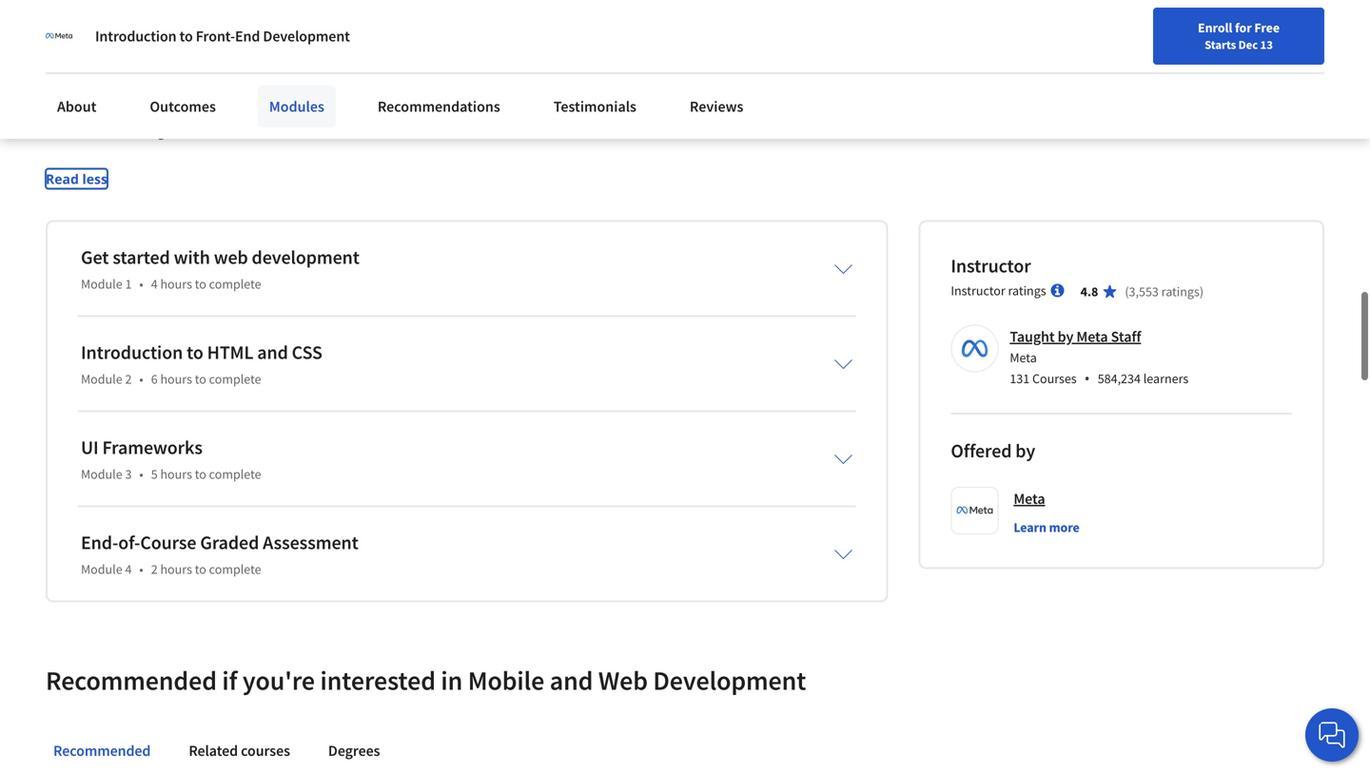 Task type: locate. For each thing, give the bounding box(es) containing it.
module inside introduction to html and css module 2 • 6 hours to complete
[[81, 371, 122, 388]]

development up recommendation tabs tab list
[[653, 665, 806, 698]]

related courses button
[[181, 729, 298, 774]]

end-of-course graded assessment module 4 • 2 hours to complete
[[81, 531, 359, 578]]

learners
[[1144, 370, 1189, 388]]

• inside taught by meta staff meta 131 courses • 584,234 learners
[[1085, 369, 1090, 389]]

• for of-
[[139, 561, 143, 578]]

recommended for recommended
[[53, 742, 151, 761]]

to right 5
[[195, 466, 206, 483]]

•
[[139, 276, 143, 293], [1085, 369, 1090, 389], [139, 371, 143, 388], [139, 466, 143, 483], [139, 561, 143, 578]]

0 vertical spatial by
[[1058, 328, 1074, 347]]

recommended inside "button"
[[53, 742, 151, 761]]

to left front-
[[180, 27, 193, 46]]

(
[[1125, 283, 1129, 300]]

instructor for instructor
[[951, 254, 1031, 278]]

to inside end-of-course graded assessment module 4 • 2 hours to complete
[[195, 561, 206, 578]]

dec
[[1239, 37, 1258, 52]]

4 inside end-of-course graded assessment module 4 • 2 hours to complete
[[125, 561, 132, 578]]

module left 6 at left
[[81, 371, 122, 388]]

chat with us image
[[1317, 720, 1348, 751]]

1 vertical spatial recommended
[[53, 742, 151, 761]]

by right the taught
[[1058, 328, 1074, 347]]

hours down with
[[160, 276, 192, 293]]

development
[[263, 27, 350, 46], [653, 665, 806, 698]]

complete
[[209, 276, 261, 293], [209, 371, 261, 388], [209, 466, 261, 483], [209, 561, 261, 578]]

recommended button
[[46, 729, 158, 774]]

introduction inside introduction to html and css module 2 • 6 hours to complete
[[81, 341, 183, 365]]

modules
[[269, 97, 324, 116]]

1 vertical spatial by
[[1016, 439, 1036, 463]]

3 hours from the top
[[160, 466, 192, 483]]

ratings right 3,553
[[1162, 283, 1200, 300]]

hours inside get started with web development module 1 • 4 hours to complete
[[160, 276, 192, 293]]

meta up 131 on the right of page
[[1010, 350, 1037, 367]]

• down of- at the left of the page
[[139, 561, 143, 578]]

1 vertical spatial 4
[[125, 561, 132, 578]]

• right 1
[[139, 276, 143, 293]]

1 horizontal spatial 4
[[151, 276, 158, 293]]

about
[[57, 97, 97, 116]]

ratings up the taught
[[1008, 282, 1047, 300]]

0 horizontal spatial development
[[263, 27, 350, 46]]

2 vertical spatial meta
[[1014, 490, 1046, 509]]

131
[[1010, 370, 1030, 388]]

of-
[[118, 531, 140, 555]]

menu item
[[1007, 19, 1129, 81]]

to inside ui frameworks module 3 • 5 hours to complete
[[195, 466, 206, 483]]

hours inside introduction to html and css module 2 • 6 hours to complete
[[160, 371, 192, 388]]

3 module from the top
[[81, 466, 122, 483]]

taught by meta staff image
[[954, 328, 996, 370]]

instructor up taught by meta staff image
[[951, 282, 1006, 300]]

0 horizontal spatial 4
[[125, 561, 132, 578]]

hours inside end-of-course graded assessment module 4 • 2 hours to complete
[[160, 561, 192, 578]]

introduction
[[95, 27, 177, 46], [81, 341, 183, 365]]

instructor
[[951, 254, 1031, 278], [951, 282, 1006, 300]]

4 right 1
[[151, 276, 158, 293]]

• left 6 at left
[[139, 371, 143, 388]]

0 vertical spatial introduction
[[95, 27, 177, 46]]

None search field
[[271, 12, 585, 50]]

module left 1
[[81, 276, 122, 293]]

and left web
[[550, 665, 593, 698]]

ratings
[[1008, 282, 1047, 300], [1162, 283, 1200, 300]]

0 vertical spatial meta
[[1077, 328, 1108, 347]]

1 horizontal spatial by
[[1058, 328, 1074, 347]]

offered by
[[951, 439, 1036, 463]]

1 horizontal spatial and
[[550, 665, 593, 698]]

module inside get started with web development module 1 • 4 hours to complete
[[81, 276, 122, 293]]

4 hours from the top
[[160, 561, 192, 578]]

0 vertical spatial development
[[263, 27, 350, 46]]

• for to
[[139, 371, 143, 388]]

hours right 5
[[160, 466, 192, 483]]

end
[[235, 27, 260, 46]]

web
[[599, 665, 648, 698]]

by right offered
[[1016, 439, 1036, 463]]

to down graded at the bottom of the page
[[195, 561, 206, 578]]

by inside taught by meta staff meta 131 courses • 584,234 learners
[[1058, 328, 1074, 347]]

introduction right meta icon
[[95, 27, 177, 46]]

• left 5
[[139, 466, 143, 483]]

introduction for front-
[[95, 27, 177, 46]]

development right the end
[[263, 27, 350, 46]]

2 inside introduction to html and css module 2 • 6 hours to complete
[[125, 371, 132, 388]]

complete down web
[[209, 276, 261, 293]]

learn more
[[1014, 519, 1080, 537]]

1 hours from the top
[[160, 276, 192, 293]]

4 module from the top
[[81, 561, 122, 578]]

mobile
[[468, 665, 545, 698]]

if
[[222, 665, 237, 698]]

get
[[81, 246, 109, 270]]

1 vertical spatial 2
[[151, 561, 158, 578]]

0 horizontal spatial 2
[[125, 371, 132, 388]]

taught
[[1010, 328, 1055, 347]]

• left 584,234
[[1085, 369, 1090, 389]]

hours for course
[[160, 561, 192, 578]]

enroll for free starts dec 13
[[1198, 19, 1280, 52]]

module left 3
[[81, 466, 122, 483]]

to right 6 at left
[[195, 371, 206, 388]]

• inside get started with web development module 1 • 4 hours to complete
[[139, 276, 143, 293]]

testimonials
[[554, 97, 637, 116]]

testimonials link
[[542, 86, 648, 128]]

complete inside end-of-course graded assessment module 4 • 2 hours to complete
[[209, 561, 261, 578]]

by
[[1058, 328, 1074, 347], [1016, 439, 1036, 463]]

2 instructor from the top
[[951, 282, 1006, 300]]

less
[[82, 170, 107, 188]]

0 horizontal spatial and
[[257, 341, 288, 365]]

0 horizontal spatial ratings
[[1008, 282, 1047, 300]]

3 complete from the top
[[209, 466, 261, 483]]

more
[[1049, 519, 1080, 537]]

1 vertical spatial development
[[653, 665, 806, 698]]

4 complete from the top
[[209, 561, 261, 578]]

1 vertical spatial instructor
[[951, 282, 1006, 300]]

introduction up 6 at left
[[81, 341, 183, 365]]

2 left 6 at left
[[125, 371, 132, 388]]

4.8
[[1081, 283, 1099, 300]]

4
[[151, 276, 158, 293], [125, 561, 132, 578]]

2 complete from the top
[[209, 371, 261, 388]]

to left html
[[187, 341, 203, 365]]

1 complete from the top
[[209, 276, 261, 293]]

1
[[125, 276, 132, 293]]

hours
[[160, 276, 192, 293], [160, 371, 192, 388], [160, 466, 192, 483], [160, 561, 192, 578]]

0 vertical spatial recommended
[[46, 665, 217, 698]]

introduction for html
[[81, 341, 183, 365]]

and inside introduction to html and css module 2 • 6 hours to complete
[[257, 341, 288, 365]]

• for started
[[139, 276, 143, 293]]

meta
[[1077, 328, 1108, 347], [1010, 350, 1037, 367], [1014, 490, 1046, 509]]

to
[[180, 27, 193, 46], [195, 276, 206, 293], [187, 341, 203, 365], [195, 371, 206, 388], [195, 466, 206, 483], [195, 561, 206, 578]]

reviews link
[[679, 86, 755, 128]]

to down with
[[195, 276, 206, 293]]

ui frameworks module 3 • 5 hours to complete
[[81, 436, 261, 483]]

module
[[81, 276, 122, 293], [81, 371, 122, 388], [81, 466, 122, 483], [81, 561, 122, 578]]

2 module from the top
[[81, 371, 122, 388]]

module inside end-of-course graded assessment module 4 • 2 hours to complete
[[81, 561, 122, 578]]

6
[[151, 371, 158, 388]]

show notifications image
[[1149, 24, 1172, 47]]

complete down html
[[209, 371, 261, 388]]

starts
[[1205, 37, 1237, 52]]

introduction to front-end development
[[95, 27, 350, 46]]

and
[[257, 341, 288, 365], [550, 665, 593, 698]]

0 vertical spatial instructor
[[951, 254, 1031, 278]]

0 vertical spatial 2
[[125, 371, 132, 388]]

meta up the learn
[[1014, 490, 1046, 509]]

2 down course
[[151, 561, 158, 578]]

complete down graded at the bottom of the page
[[209, 561, 261, 578]]

module down end-
[[81, 561, 122, 578]]

• inside introduction to html and css module 2 • 6 hours to complete
[[139, 371, 143, 388]]

3,553
[[1129, 283, 1159, 300]]

0 vertical spatial and
[[257, 341, 288, 365]]

1 vertical spatial introduction
[[81, 341, 183, 365]]

1 horizontal spatial 2
[[151, 561, 158, 578]]

with
[[174, 246, 210, 270]]

0 horizontal spatial by
[[1016, 439, 1036, 463]]

end-
[[81, 531, 118, 555]]

1 module from the top
[[81, 276, 122, 293]]

hours right 6 at left
[[160, 371, 192, 388]]

started
[[113, 246, 170, 270]]

modules link
[[258, 86, 336, 128]]

complete up graded at the bottom of the page
[[209, 466, 261, 483]]

2 hours from the top
[[160, 371, 192, 388]]

meta image
[[46, 23, 72, 49]]

module for end-
[[81, 561, 122, 578]]

meta left staff
[[1077, 328, 1108, 347]]

complete inside introduction to html and css module 2 • 6 hours to complete
[[209, 371, 261, 388]]

module for introduction
[[81, 371, 122, 388]]

development
[[252, 246, 360, 270]]

• inside end-of-course graded assessment module 4 • 2 hours to complete
[[139, 561, 143, 578]]

about link
[[46, 86, 108, 128]]

complete inside get started with web development module 1 • 4 hours to complete
[[209, 276, 261, 293]]

1 instructor from the top
[[951, 254, 1031, 278]]

4 down of- at the left of the page
[[125, 561, 132, 578]]

and left css
[[257, 341, 288, 365]]

instructor up the instructor ratings
[[951, 254, 1031, 278]]

0 vertical spatial 4
[[151, 276, 158, 293]]

recommended
[[46, 665, 217, 698], [53, 742, 151, 761]]

2
[[125, 371, 132, 388], [151, 561, 158, 578]]

hours down course
[[160, 561, 192, 578]]

taught by meta staff meta 131 courses • 584,234 learners
[[1010, 328, 1189, 389]]



Task type: vqa. For each thing, say whether or not it's contained in the screenshot.
and's Complete
yes



Task type: describe. For each thing, give the bounding box(es) containing it.
read less
[[46, 170, 107, 188]]

2 inside end-of-course graded assessment module 4 • 2 hours to complete
[[151, 561, 158, 578]]

• for by
[[1085, 369, 1090, 389]]

learn more button
[[1014, 518, 1080, 537]]

1 horizontal spatial development
[[653, 665, 806, 698]]

recommended for recommended if you're interested in mobile and web development
[[46, 665, 217, 698]]

5
[[151, 466, 158, 483]]

meta link
[[1014, 488, 1046, 511]]

staff
[[1111, 328, 1141, 347]]

hours for html
[[160, 371, 192, 388]]

get started with web development module 1 • 4 hours to complete
[[81, 246, 360, 293]]

13
[[1261, 37, 1273, 52]]

you're
[[243, 665, 315, 698]]

courses
[[241, 742, 290, 761]]

recommended if you're interested in mobile and web development
[[46, 665, 806, 698]]

1 vertical spatial and
[[550, 665, 593, 698]]

4 inside get started with web development module 1 • 4 hours to complete
[[151, 276, 158, 293]]

graded
[[200, 531, 259, 555]]

degrees
[[328, 742, 380, 761]]

hours for with
[[160, 276, 192, 293]]

hours inside ui frameworks module 3 • 5 hours to complete
[[160, 466, 192, 483]]

front-
[[196, 27, 235, 46]]

module for get
[[81, 276, 122, 293]]

instructor for instructor ratings
[[951, 282, 1006, 300]]

ui
[[81, 436, 99, 460]]

read
[[46, 170, 79, 188]]

assessment
[[263, 531, 359, 555]]

introduction to html and css module 2 • 6 hours to complete
[[81, 341, 323, 388]]

outcomes link
[[138, 86, 227, 128]]

by for offered
[[1016, 439, 1036, 463]]

recommendations link
[[366, 86, 512, 128]]

frameworks
[[102, 436, 203, 460]]

• inside ui frameworks module 3 • 5 hours to complete
[[139, 466, 143, 483]]

584,234
[[1098, 370, 1141, 388]]

( 3,553 ratings )
[[1125, 283, 1204, 300]]

css
[[292, 341, 323, 365]]

in
[[441, 665, 463, 698]]

related courses
[[189, 742, 290, 761]]

course
[[140, 531, 197, 555]]

instructor ratings
[[951, 282, 1047, 300]]

related
[[189, 742, 238, 761]]

complete for web
[[209, 276, 261, 293]]

reviews
[[690, 97, 744, 116]]

by for taught
[[1058, 328, 1074, 347]]

courses
[[1033, 370, 1077, 388]]

enroll
[[1198, 19, 1233, 36]]

taught by meta staff link
[[1010, 328, 1141, 347]]

outcomes
[[150, 97, 216, 116]]

complete inside ui frameworks module 3 • 5 hours to complete
[[209, 466, 261, 483]]

for
[[1235, 19, 1252, 36]]

recommendation tabs tab list
[[46, 729, 1325, 774]]

read less button
[[46, 169, 107, 189]]

offered
[[951, 439, 1012, 463]]

html
[[207, 341, 254, 365]]

module inside ui frameworks module 3 • 5 hours to complete
[[81, 466, 122, 483]]

degrees button
[[321, 729, 388, 774]]

complete for and
[[209, 371, 261, 388]]

coursera image
[[23, 15, 144, 46]]

)
[[1200, 283, 1204, 300]]

interested
[[320, 665, 436, 698]]

web
[[214, 246, 248, 270]]

free
[[1255, 19, 1280, 36]]

to inside get started with web development module 1 • 4 hours to complete
[[195, 276, 206, 293]]

3
[[125, 466, 132, 483]]

1 vertical spatial meta
[[1010, 350, 1037, 367]]

complete for graded
[[209, 561, 261, 578]]

learn
[[1014, 519, 1047, 537]]

1 horizontal spatial ratings
[[1162, 283, 1200, 300]]

recommendations
[[378, 97, 500, 116]]



